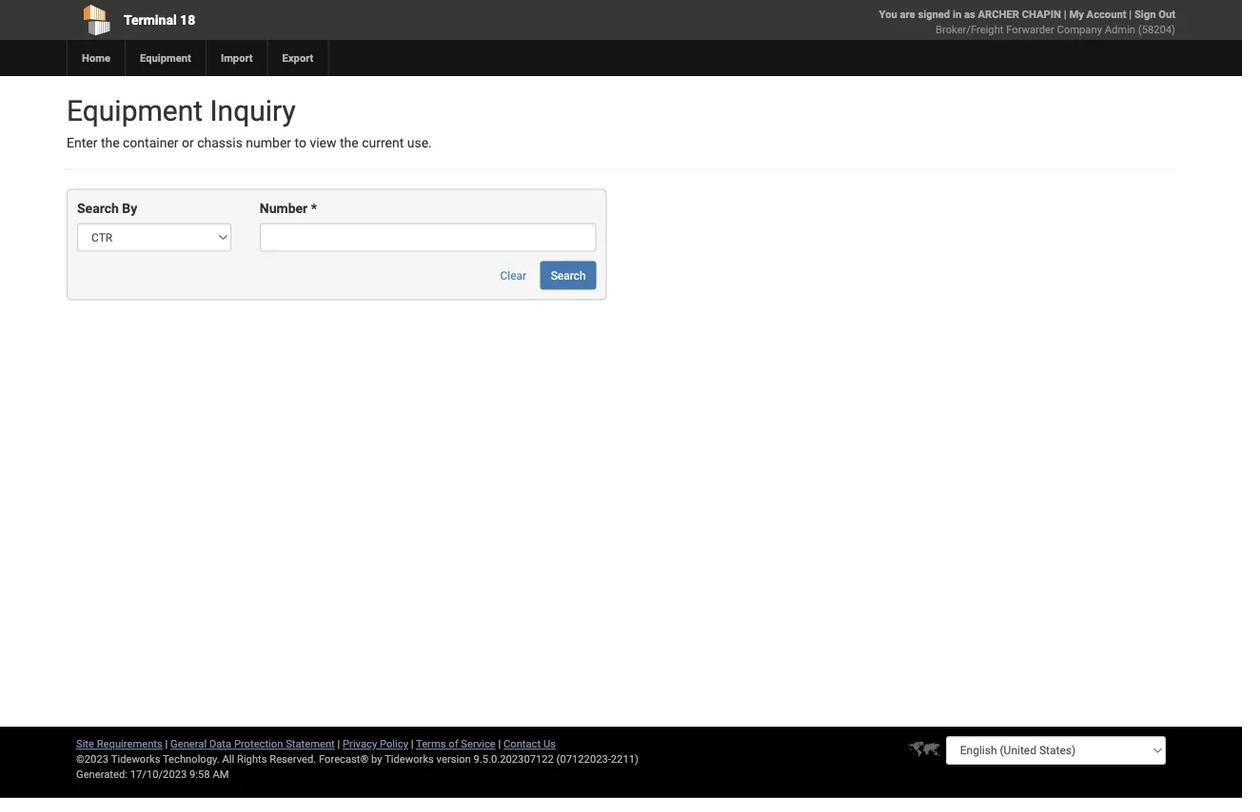 Task type: describe. For each thing, give the bounding box(es) containing it.
import link
[[206, 40, 267, 76]]

us
[[544, 738, 556, 751]]

in
[[953, 8, 962, 20]]

sign out link
[[1135, 8, 1176, 20]]

privacy
[[343, 738, 377, 751]]

| left my
[[1064, 8, 1067, 20]]

chassis
[[197, 135, 243, 151]]

signed
[[918, 8, 950, 20]]

sign
[[1135, 8, 1156, 20]]

equipment link
[[125, 40, 206, 76]]

export
[[282, 52, 314, 64]]

| left general
[[165, 738, 168, 751]]

clear button
[[490, 261, 537, 290]]

*
[[311, 201, 317, 217]]

terminal 18
[[124, 12, 195, 28]]

2211)
[[611, 754, 639, 766]]

am
[[213, 769, 229, 781]]

1 the from the left
[[101, 135, 120, 151]]

search for search by
[[77, 201, 119, 217]]

generated:
[[76, 769, 128, 781]]

site requirements link
[[76, 738, 163, 751]]

forwarder
[[1007, 23, 1055, 36]]

inquiry
[[210, 94, 296, 128]]

equipment for equipment
[[140, 52, 191, 64]]

9.5.0.202307122
[[474, 754, 554, 766]]

policy
[[380, 738, 408, 751]]

17/10/2023
[[130, 769, 187, 781]]

terms
[[416, 738, 446, 751]]

export link
[[267, 40, 328, 76]]

to
[[295, 135, 307, 151]]

view
[[310, 135, 337, 151]]

| left the sign
[[1130, 8, 1132, 20]]

you
[[879, 8, 898, 20]]

as
[[965, 8, 976, 20]]

use.
[[407, 135, 432, 151]]

number
[[260, 201, 308, 217]]

number *
[[260, 201, 317, 217]]

out
[[1159, 8, 1176, 20]]

by
[[371, 754, 382, 766]]

service
[[461, 738, 496, 751]]

of
[[449, 738, 459, 751]]

18
[[180, 12, 195, 28]]

search button
[[541, 261, 597, 290]]

equipment for equipment inquiry enter the container or chassis number to view the current use.
[[67, 94, 203, 128]]

search for search
[[551, 269, 586, 282]]

account
[[1087, 8, 1127, 20]]

statement
[[286, 738, 335, 751]]

| up 9.5.0.202307122
[[498, 738, 501, 751]]



Task type: locate. For each thing, give the bounding box(es) containing it.
| up the tideworks
[[411, 738, 414, 751]]

equipment inside equipment inquiry enter the container or chassis number to view the current use.
[[67, 94, 203, 128]]

admin
[[1105, 23, 1136, 36]]

contact us link
[[504, 738, 556, 751]]

0 horizontal spatial search
[[77, 201, 119, 217]]

technology.
[[163, 754, 220, 766]]

equipment down terminal 18
[[140, 52, 191, 64]]

0 vertical spatial equipment
[[140, 52, 191, 64]]

general
[[171, 738, 207, 751]]

reserved.
[[270, 754, 316, 766]]

equipment inquiry enter the container or chassis number to view the current use.
[[67, 94, 432, 151]]

contact
[[504, 738, 541, 751]]

search right clear button
[[551, 269, 586, 282]]

terminal
[[124, 12, 177, 28]]

| up forecast® at the bottom of page
[[338, 738, 340, 751]]

|
[[1064, 8, 1067, 20], [1130, 8, 1132, 20], [165, 738, 168, 751], [338, 738, 340, 751], [411, 738, 414, 751], [498, 738, 501, 751]]

you are signed in as archer chapin | my account | sign out broker/freight forwarder company admin (58204)
[[879, 8, 1176, 36]]

site
[[76, 738, 94, 751]]

general data protection statement link
[[171, 738, 335, 751]]

broker/freight
[[936, 23, 1004, 36]]

Number * text field
[[260, 223, 597, 252]]

my account link
[[1070, 8, 1127, 20]]

home
[[82, 52, 110, 64]]

1 vertical spatial equipment
[[67, 94, 203, 128]]

site requirements | general data protection statement | privacy policy | terms of service | contact us ©2023 tideworks technology. all rights reserved. forecast® by tideworks version 9.5.0.202307122 (07122023-2211) generated: 17/10/2023 9:58 am
[[76, 738, 639, 781]]

data
[[209, 738, 231, 751]]

the right view
[[340, 135, 359, 151]]

clear
[[500, 269, 527, 282]]

requirements
[[97, 738, 163, 751]]

equipment
[[140, 52, 191, 64], [67, 94, 203, 128]]

chapin
[[1022, 8, 1062, 20]]

(07122023-
[[557, 754, 611, 766]]

or
[[182, 135, 194, 151]]

the
[[101, 135, 120, 151], [340, 135, 359, 151]]

the right the enter
[[101, 135, 120, 151]]

(58204)
[[1139, 23, 1176, 36]]

forecast®
[[319, 754, 369, 766]]

import
[[221, 52, 253, 64]]

equipment up the container
[[67, 94, 203, 128]]

current
[[362, 135, 404, 151]]

0 vertical spatial search
[[77, 201, 119, 217]]

2 the from the left
[[340, 135, 359, 151]]

all
[[222, 754, 234, 766]]

my
[[1070, 8, 1084, 20]]

search
[[77, 201, 119, 217], [551, 269, 586, 282]]

search left by
[[77, 201, 119, 217]]

are
[[900, 8, 916, 20]]

terminal 18 link
[[67, 0, 512, 40]]

©2023 tideworks
[[76, 754, 160, 766]]

privacy policy link
[[343, 738, 408, 751]]

version
[[437, 754, 471, 766]]

by
[[122, 201, 137, 217]]

0 horizontal spatial the
[[101, 135, 120, 151]]

search inside button
[[551, 269, 586, 282]]

number
[[246, 135, 291, 151]]

1 horizontal spatial the
[[340, 135, 359, 151]]

container
[[123, 135, 179, 151]]

search by
[[77, 201, 137, 217]]

1 vertical spatial search
[[551, 269, 586, 282]]

rights
[[237, 754, 267, 766]]

1 horizontal spatial search
[[551, 269, 586, 282]]

tideworks
[[385, 754, 434, 766]]

home link
[[67, 40, 125, 76]]

enter
[[67, 135, 98, 151]]

company
[[1057, 23, 1103, 36]]

9:58
[[190, 769, 210, 781]]

terms of service link
[[416, 738, 496, 751]]

archer
[[978, 8, 1020, 20]]

protection
[[234, 738, 283, 751]]



Task type: vqa. For each thing, say whether or not it's contained in the screenshot.
Terminal 18 LINK
yes



